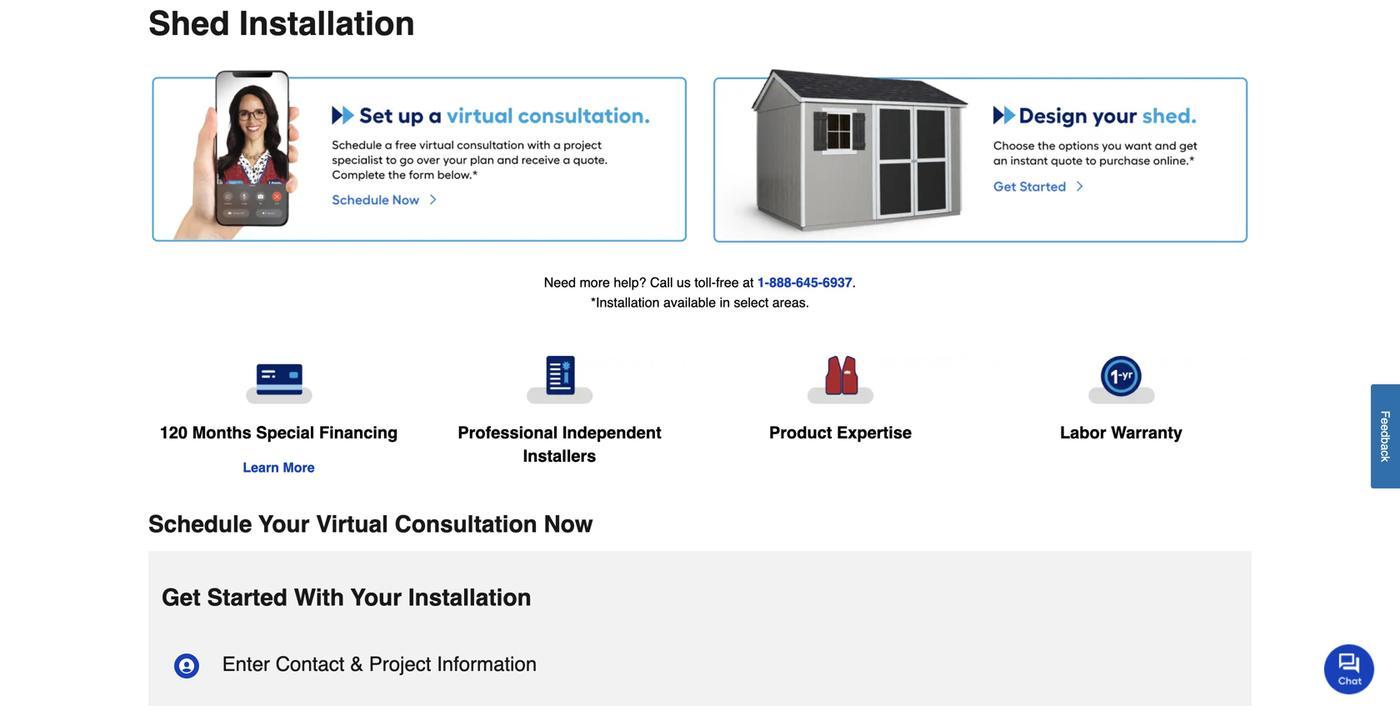 Task type: vqa. For each thing, say whether or not it's contained in the screenshot.
'Sports'
no



Task type: describe. For each thing, give the bounding box(es) containing it.
available
[[664, 295, 716, 310]]

with
[[294, 585, 344, 611]]

in
[[720, 295, 730, 310]]

a dark blue credit card icon. image
[[152, 356, 406, 405]]

select
[[734, 295, 769, 310]]

virtual
[[316, 511, 389, 538]]

installers
[[523, 447, 597, 466]]

chat invite button image
[[1325, 644, 1376, 695]]

choose your options and get a quote to purchase online. image
[[714, 68, 1249, 243]]

6937
[[823, 275, 853, 290]]

project
[[369, 653, 431, 676]]

get started with your installation
[[162, 585, 532, 611]]

free
[[716, 275, 739, 290]]

months
[[192, 423, 252, 443]]

learn more link
[[243, 460, 315, 475]]

now
[[544, 511, 593, 538]]

f e e d b a c k
[[1380, 411, 1393, 462]]

warranty
[[1112, 423, 1183, 443]]

professional independent installers
[[458, 423, 662, 466]]

schedule your virtual consultation now
[[148, 511, 593, 538]]

.
[[853, 275, 857, 290]]

a
[[1380, 444, 1393, 451]]

a blue 1-year labor warranty icon. image
[[995, 356, 1249, 405]]

enter contact & project information
[[222, 653, 537, 676]]

1-888-645-6937 link
[[758, 275, 853, 290]]

&
[[350, 653, 364, 676]]

get
[[162, 585, 201, 611]]

learn more
[[243, 460, 315, 475]]

contact and project information image
[[173, 653, 200, 679]]

help?
[[614, 275, 647, 290]]

shed installation
[[148, 4, 415, 43]]

independent
[[563, 423, 662, 442]]

need more help? call us toll-free at 1-888-645-6937 . *installation available in select areas.
[[544, 275, 857, 310]]

call
[[650, 275, 673, 290]]



Task type: locate. For each thing, give the bounding box(es) containing it.
schedule
[[148, 511, 252, 538]]

consultation
[[395, 511, 538, 538]]

toll-
[[695, 275, 716, 290]]

*installation
[[591, 295, 660, 310]]

professional
[[458, 423, 558, 442]]

more
[[283, 460, 315, 475]]

2 e from the top
[[1380, 425, 1393, 431]]

your down learn more "link"
[[259, 511, 310, 538]]

enter
[[222, 653, 270, 676]]

120
[[160, 423, 188, 443]]

e up d
[[1380, 418, 1393, 425]]

need
[[544, 275, 576, 290]]

645-
[[796, 275, 823, 290]]

e up b
[[1380, 425, 1393, 431]]

888-
[[770, 275, 796, 290]]

your
[[259, 511, 310, 538], [351, 585, 402, 611]]

product
[[770, 423, 833, 442]]

120 months special financing
[[160, 423, 398, 443]]

1 e from the top
[[1380, 418, 1393, 425]]

started
[[207, 585, 288, 611]]

e
[[1380, 418, 1393, 425], [1380, 425, 1393, 431]]

b
[[1380, 438, 1393, 444]]

us
[[677, 275, 691, 290]]

schedule a free virtual consultation to receive a quote. image
[[152, 68, 687, 242]]

1 vertical spatial your
[[351, 585, 402, 611]]

contact
[[276, 653, 345, 676]]

k
[[1380, 456, 1393, 462]]

d
[[1380, 431, 1393, 438]]

areas.
[[773, 295, 810, 310]]

at
[[743, 275, 754, 290]]

labor warranty
[[1061, 423, 1183, 443]]

0 horizontal spatial your
[[259, 511, 310, 538]]

0 vertical spatial your
[[259, 511, 310, 538]]

f
[[1380, 411, 1393, 418]]

1 vertical spatial installation
[[408, 585, 532, 611]]

learn
[[243, 460, 279, 475]]

a dark blue background check icon. image
[[433, 356, 687, 404]]

information
[[437, 653, 537, 676]]

expertise
[[837, 423, 912, 442]]

installation
[[239, 4, 415, 43], [408, 585, 532, 611]]

a lowe's red vest icon. image
[[714, 356, 968, 404]]

c
[[1380, 451, 1393, 456]]

your right with
[[351, 585, 402, 611]]

product expertise
[[770, 423, 912, 442]]

f e e d b a c k button
[[1372, 385, 1401, 489]]

more
[[580, 275, 610, 290]]

financing
[[319, 423, 398, 443]]

special
[[256, 423, 315, 443]]

0 vertical spatial installation
[[239, 4, 415, 43]]

shed
[[148, 4, 230, 43]]

1 horizontal spatial your
[[351, 585, 402, 611]]

1-
[[758, 275, 770, 290]]

labor
[[1061, 423, 1107, 443]]



